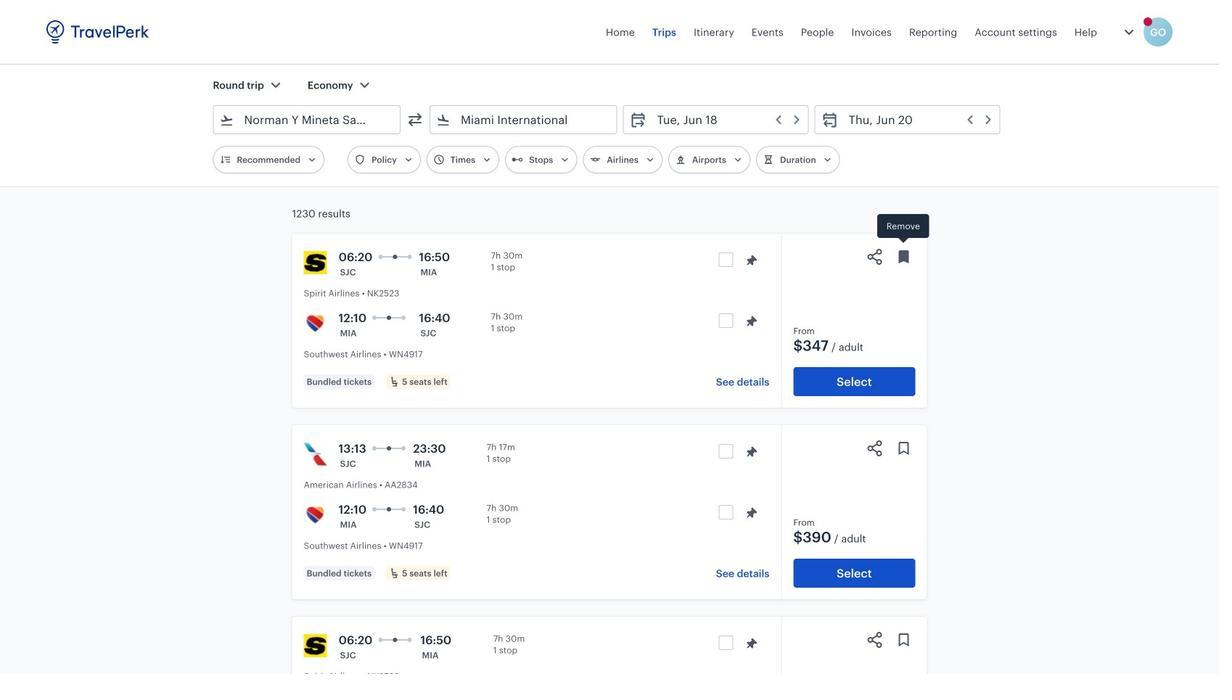 Task type: describe. For each thing, give the bounding box(es) containing it.
2 spirit airlines image from the top
[[304, 634, 327, 658]]

southwest airlines image for 2nd spirit airlines image from the bottom
[[304, 312, 327, 335]]

southwest airlines image for american airlines "image" on the bottom left of page
[[304, 504, 327, 527]]

Return field
[[839, 108, 994, 131]]

To search field
[[451, 108, 598, 131]]

1 spirit airlines image from the top
[[304, 251, 327, 274]]



Task type: locate. For each thing, give the bounding box(es) containing it.
From search field
[[234, 108, 381, 131]]

1 vertical spatial southwest airlines image
[[304, 504, 327, 527]]

2 southwest airlines image from the top
[[304, 504, 327, 527]]

southwest airlines image
[[304, 312, 327, 335], [304, 504, 327, 527]]

tooltip
[[878, 214, 930, 245]]

Depart field
[[647, 108, 803, 131]]

1 vertical spatial spirit airlines image
[[304, 634, 327, 658]]

1 southwest airlines image from the top
[[304, 312, 327, 335]]

american airlines image
[[304, 443, 327, 466]]

0 vertical spatial southwest airlines image
[[304, 312, 327, 335]]

spirit airlines image
[[304, 251, 327, 274], [304, 634, 327, 658]]

0 vertical spatial spirit airlines image
[[304, 251, 327, 274]]



Task type: vqa. For each thing, say whether or not it's contained in the screenshot.
topmost Southwest Airlines Image
yes



